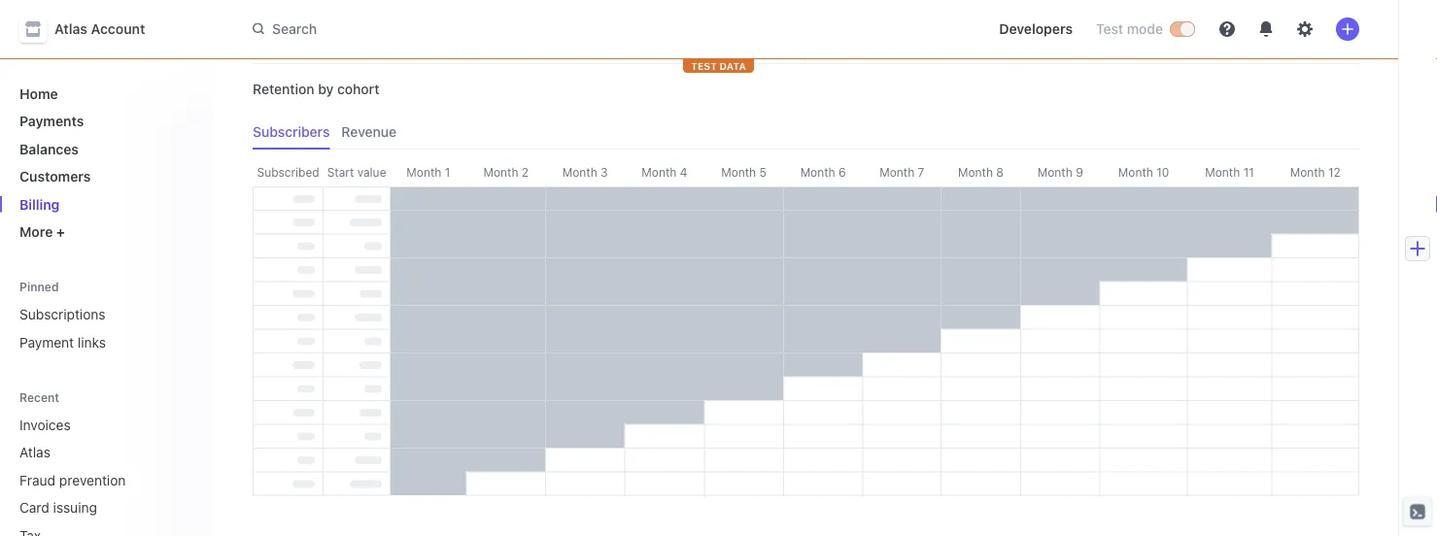 Task type: locate. For each thing, give the bounding box(es) containing it.
2 month from the left
[[483, 165, 518, 179]]

11 month from the left
[[1205, 165, 1240, 179]]

12 month from the left
[[1290, 165, 1325, 179]]

cohort
[[337, 81, 379, 97]]

3 month from the left
[[562, 165, 597, 179]]

customers
[[19, 169, 91, 185]]

home
[[19, 86, 58, 102]]

10
[[1157, 165, 1169, 179]]

9 month from the left
[[1038, 165, 1073, 179]]

help image
[[1219, 21, 1235, 37]]

9
[[1076, 165, 1083, 179]]

more +
[[19, 224, 65, 240]]

6 month from the left
[[800, 165, 835, 179]]

month for month 3
[[562, 165, 597, 179]]

atlas inside button
[[54, 21, 87, 37]]

month 1
[[407, 165, 450, 179]]

month left 5
[[721, 165, 756, 179]]

account
[[91, 21, 145, 37]]

month left '3'
[[562, 165, 597, 179]]

data
[[720, 60, 746, 71]]

4 month from the left
[[642, 165, 677, 179]]

month for month 8
[[958, 165, 993, 179]]

1 vertical spatial atlas
[[19, 445, 50, 461]]

month
[[407, 165, 441, 179], [483, 165, 518, 179], [562, 165, 597, 179], [642, 165, 677, 179], [721, 165, 756, 179], [800, 165, 835, 179], [880, 165, 915, 179], [958, 165, 993, 179], [1038, 165, 1073, 179], [1118, 165, 1153, 179], [1205, 165, 1240, 179], [1290, 165, 1325, 179]]

fraud prevention link
[[12, 464, 171, 496]]

test
[[1096, 21, 1123, 37]]

month for month 5
[[721, 165, 756, 179]]

month left '4' at the left of the page
[[642, 165, 677, 179]]

month left the 6
[[800, 165, 835, 179]]

atlas inside recent element
[[19, 445, 50, 461]]

7 month from the left
[[880, 165, 915, 179]]

month 6
[[800, 165, 846, 179]]

atlas left account
[[54, 21, 87, 37]]

card issuing link
[[12, 492, 171, 524]]

subscriptions link
[[12, 299, 198, 330]]

mode
[[1127, 21, 1163, 37]]

10 month from the left
[[1118, 165, 1153, 179]]

6
[[839, 165, 846, 179]]

invoices
[[19, 417, 71, 433]]

subscribers
[[253, 124, 330, 140]]

month left 11
[[1205, 165, 1240, 179]]

balances
[[19, 141, 79, 157]]

month 3
[[562, 165, 608, 179]]

8 month from the left
[[958, 165, 993, 179]]

issuing
[[53, 500, 97, 516]]

month left '8'
[[958, 165, 993, 179]]

month 4
[[642, 165, 687, 179]]

0 horizontal spatial atlas
[[19, 445, 50, 461]]

cohort retention charts tab list
[[253, 115, 1359, 150]]

value
[[357, 165, 386, 179]]

month left 12
[[1290, 165, 1325, 179]]

7
[[918, 165, 924, 179]]

month left 1
[[407, 165, 441, 179]]

start
[[327, 165, 354, 179]]

month 9
[[1038, 165, 1083, 179]]

pinned element
[[12, 299, 198, 358]]

Search text field
[[241, 11, 789, 47]]

pinned navigation links element
[[12, 279, 198, 358]]

subscribed
[[257, 165, 319, 179]]

test
[[691, 60, 717, 71]]

month 5
[[721, 165, 767, 179]]

fraud
[[19, 472, 55, 488]]

1 horizontal spatial atlas
[[54, 21, 87, 37]]

month 12
[[1290, 165, 1341, 179]]

search
[[272, 21, 317, 37]]

1 month from the left
[[407, 165, 441, 179]]

month left 9
[[1038, 165, 1073, 179]]

month left "2"
[[483, 165, 518, 179]]

5 month from the left
[[721, 165, 756, 179]]

atlas
[[54, 21, 87, 37], [19, 445, 50, 461]]

month for month 2
[[483, 165, 518, 179]]

atlas up fraud at the left bottom
[[19, 445, 50, 461]]

month 8
[[958, 165, 1004, 179]]

month left '10'
[[1118, 165, 1153, 179]]

test mode
[[1096, 21, 1163, 37]]

0 vertical spatial atlas
[[54, 21, 87, 37]]

5
[[759, 165, 767, 179]]

month left 7 at the top right
[[880, 165, 915, 179]]

month for month 7
[[880, 165, 915, 179]]

prevention
[[59, 472, 126, 488]]

12
[[1328, 165, 1341, 179]]

4
[[680, 165, 687, 179]]

month 2
[[483, 165, 529, 179]]



Task type: describe. For each thing, give the bounding box(es) containing it.
month for month 4
[[642, 165, 677, 179]]

month 10
[[1118, 165, 1169, 179]]

invoices link
[[12, 409, 171, 441]]

month for month 12
[[1290, 165, 1325, 179]]

billing link
[[12, 189, 198, 220]]

recent navigation links element
[[0, 389, 214, 536]]

by
[[318, 81, 334, 97]]

customers link
[[12, 161, 198, 192]]

month for month 6
[[800, 165, 835, 179]]

Search search field
[[241, 11, 789, 47]]

settings image
[[1297, 21, 1313, 37]]

month for month 9
[[1038, 165, 1073, 179]]

pinned
[[19, 280, 59, 294]]

subscribers button
[[253, 115, 341, 150]]

atlas link
[[12, 437, 171, 468]]

month for month 11
[[1205, 165, 1240, 179]]

3
[[601, 165, 608, 179]]

payment links link
[[12, 326, 198, 358]]

developers
[[999, 21, 1073, 37]]

subscribed start value
[[257, 165, 386, 179]]

1
[[445, 165, 450, 179]]

atlas for atlas account
[[54, 21, 87, 37]]

recent
[[19, 390, 59, 404]]

atlas for atlas
[[19, 445, 50, 461]]

card issuing
[[19, 500, 97, 516]]

atlas account
[[54, 21, 145, 37]]

revenue
[[341, 124, 397, 140]]

billing
[[19, 196, 60, 212]]

retention by cohort
[[253, 81, 379, 97]]

month 11
[[1205, 165, 1254, 179]]

payment
[[19, 334, 74, 350]]

notifications image
[[1258, 21, 1274, 37]]

home link
[[12, 78, 198, 109]]

11
[[1243, 165, 1254, 179]]

payments
[[19, 113, 84, 129]]

month for month 1
[[407, 165, 441, 179]]

core navigation links element
[[12, 78, 198, 248]]

revenue button
[[341, 115, 408, 150]]

subscriptions
[[19, 307, 105, 323]]

card
[[19, 500, 49, 516]]

month for month 10
[[1118, 165, 1153, 179]]

payment links
[[19, 334, 106, 350]]

month 7
[[880, 165, 924, 179]]

more
[[19, 224, 53, 240]]

links
[[78, 334, 106, 350]]

8
[[996, 165, 1004, 179]]

developers link
[[991, 14, 1081, 45]]

fraud prevention
[[19, 472, 126, 488]]

+
[[56, 224, 65, 240]]

retention
[[253, 81, 314, 97]]

test data
[[691, 60, 746, 71]]

balances link
[[12, 133, 198, 165]]

atlas account button
[[19, 16, 165, 43]]

recent element
[[0, 409, 214, 536]]

2
[[522, 165, 529, 179]]

payments link
[[12, 105, 198, 137]]



Task type: vqa. For each thing, say whether or not it's contained in the screenshot.
for within the Payment will be retried in 2 days Scheduled for Oct 26, 2023, 7:05 PM
no



